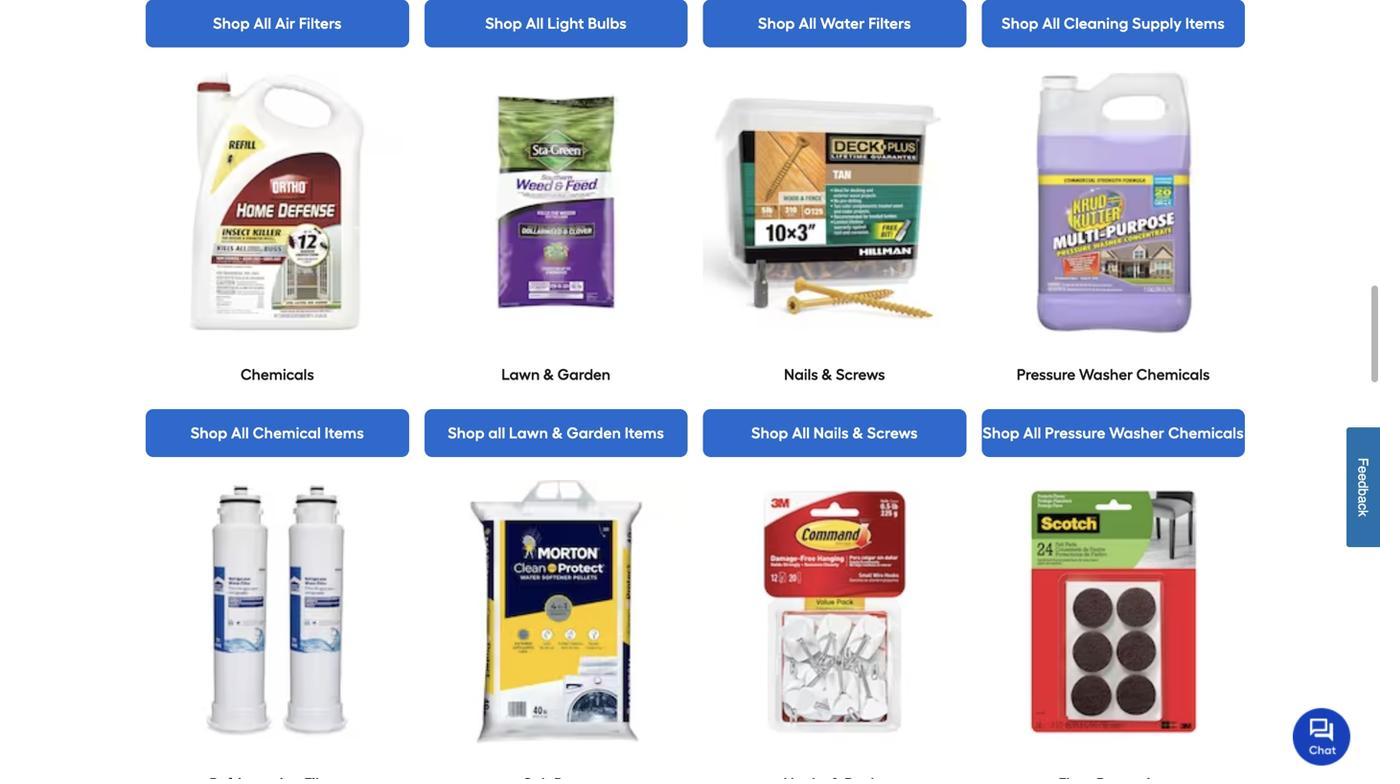 Task type: describe. For each thing, give the bounding box(es) containing it.
shop all pressure washer chemicals
[[983, 424, 1245, 443]]

filters for shop all air filters
[[299, 15, 342, 33]]

all for light
[[526, 15, 544, 33]]

shop all chemical items button
[[146, 409, 409, 457]]

supply
[[1133, 15, 1183, 33]]

all for chemical
[[231, 424, 249, 443]]

all for nails
[[792, 424, 811, 443]]

shop for shop all cleaning supply items
[[1002, 15, 1039, 33]]

shop for shop all nails & screws
[[752, 424, 789, 443]]

shop all light bulbs
[[486, 15, 627, 33]]

0 vertical spatial garden
[[558, 366, 611, 384]]

0 vertical spatial pressure
[[1017, 366, 1076, 384]]

c
[[1357, 504, 1372, 510]]

shop for shop all lawn & garden items
[[448, 424, 485, 443]]

shop all water filters button
[[703, 0, 967, 48]]

shop for shop all water filters
[[759, 15, 796, 33]]

shop for shop all light bulbs
[[486, 15, 523, 33]]

2 e from the top
[[1357, 474, 1372, 481]]

1 e from the top
[[1357, 466, 1372, 474]]

shop for shop all chemical items
[[191, 424, 228, 443]]

shop all chemical items
[[191, 424, 364, 443]]

& inside shop all nails & screws "button"
[[853, 424, 864, 443]]

0 vertical spatial nails
[[785, 366, 819, 384]]

shop all nails & screws button
[[703, 409, 967, 457]]

items inside shop all lawn & garden items button
[[625, 424, 665, 443]]

& up shop all lawn & garden items button
[[544, 366, 554, 384]]

air
[[275, 15, 296, 33]]

chemicals inside button
[[1169, 424, 1245, 443]]

chemical
[[253, 424, 321, 443]]

shop all pressure washer chemicals button
[[982, 409, 1246, 457]]

f
[[1357, 458, 1372, 466]]

pressure washer chemicals
[[1017, 366, 1211, 384]]

shop for shop all air filters
[[213, 15, 250, 33]]

all for cleaning
[[1043, 15, 1061, 33]]

items inside the shop all cleaning supply items 'button'
[[1186, 15, 1226, 33]]

b
[[1357, 489, 1372, 496]]

light
[[548, 15, 585, 33]]

shop all air filters
[[213, 15, 342, 33]]

lawn & garden
[[502, 366, 611, 384]]

items inside shop all chemical items button
[[325, 424, 364, 443]]

& up shop all nails & screws
[[822, 366, 833, 384]]

pressure inside button
[[1046, 424, 1106, 443]]

filters for shop all water filters
[[869, 15, 912, 33]]

chat invite button image
[[1294, 708, 1352, 766]]

water
[[821, 15, 865, 33]]



Task type: locate. For each thing, give the bounding box(es) containing it.
all for air
[[254, 15, 272, 33]]

all inside shop all air filters button
[[254, 15, 272, 33]]

screws down the nails & screws
[[868, 424, 918, 443]]

filters right water
[[869, 15, 912, 33]]

1 vertical spatial nails
[[814, 424, 849, 443]]

all
[[489, 424, 506, 443]]

nails inside "button"
[[814, 424, 849, 443]]

f e e d b a c k
[[1357, 458, 1372, 517]]

1 vertical spatial garden
[[567, 424, 622, 443]]

garden up shop all lawn & garden items at the left of the page
[[558, 366, 611, 384]]

lawn up "all"
[[502, 366, 540, 384]]

lawn inside button
[[509, 424, 549, 443]]

shop all cleaning supply items button
[[982, 0, 1246, 48]]

shop all water filters
[[759, 15, 912, 33]]

shop inside shop all light bulbs button
[[486, 15, 523, 33]]

filters
[[299, 15, 342, 33], [869, 15, 912, 33]]

nails
[[785, 366, 819, 384], [814, 424, 849, 443]]

shop
[[213, 15, 250, 33], [486, 15, 523, 33], [759, 15, 796, 33], [1002, 15, 1039, 33], [191, 424, 228, 443], [448, 424, 485, 443], [752, 424, 789, 443], [983, 424, 1020, 443]]

1 vertical spatial pressure
[[1046, 424, 1106, 443]]

shop inside 'button'
[[1002, 15, 1039, 33]]

e up 'b'
[[1357, 474, 1372, 481]]

nails up shop all nails & screws
[[785, 366, 819, 384]]

shop all cleaning supply items
[[1002, 15, 1226, 33]]

nails down the nails & screws
[[814, 424, 849, 443]]

screws up shop all nails & screws "button"
[[836, 366, 886, 384]]

chemicals
[[241, 366, 314, 384], [1137, 366, 1211, 384], [1169, 424, 1245, 443]]

shop all air filters button
[[146, 0, 409, 48]]

lawn
[[502, 366, 540, 384], [509, 424, 549, 443]]

0 vertical spatial washer
[[1080, 366, 1134, 384]]

a
[[1357, 496, 1372, 504]]

f e e d b a c k button
[[1347, 428, 1381, 547]]

0 horizontal spatial items
[[325, 424, 364, 443]]

shop all lawn & garden items button
[[425, 409, 688, 457]]

all inside shop all light bulbs button
[[526, 15, 544, 33]]

2 horizontal spatial items
[[1186, 15, 1226, 33]]

screws
[[836, 366, 886, 384], [868, 424, 918, 443]]

all inside the shop all pressure washer chemicals button
[[1024, 424, 1042, 443]]

washer inside button
[[1110, 424, 1165, 443]]

cleaning
[[1065, 15, 1129, 33]]

1 vertical spatial washer
[[1110, 424, 1165, 443]]

shop inside shop all air filters button
[[213, 15, 250, 33]]

all inside the shop all cleaning supply items 'button'
[[1043, 15, 1061, 33]]

0 vertical spatial lawn
[[502, 366, 540, 384]]

all for pressure
[[1024, 424, 1042, 443]]

shop inside shop all water filters button
[[759, 15, 796, 33]]

items
[[1186, 15, 1226, 33], [325, 424, 364, 443], [625, 424, 665, 443]]

pressure
[[1017, 366, 1076, 384], [1046, 424, 1106, 443]]

garden
[[558, 366, 611, 384], [567, 424, 622, 443]]

filters inside button
[[299, 15, 342, 33]]

screws inside "button"
[[868, 424, 918, 443]]

e up d
[[1357, 466, 1372, 474]]

& down the nails & screws
[[853, 424, 864, 443]]

filters right air
[[299, 15, 342, 33]]

washer up "shop all pressure washer chemicals"
[[1080, 366, 1134, 384]]

pressure up "shop all pressure washer chemicals"
[[1017, 366, 1076, 384]]

nails & screws
[[785, 366, 886, 384]]

1 horizontal spatial filters
[[869, 15, 912, 33]]

garden inside shop all lawn & garden items button
[[567, 424, 622, 443]]

1 vertical spatial lawn
[[509, 424, 549, 443]]

shop inside shop all lawn & garden items button
[[448, 424, 485, 443]]

bulbs
[[588, 15, 627, 33]]

1 horizontal spatial items
[[625, 424, 665, 443]]

shop for shop all pressure washer chemicals
[[983, 424, 1020, 443]]

shop all lawn & garden items
[[448, 424, 665, 443]]

image image
[[146, 71, 409, 334], [425, 71, 688, 334], [703, 71, 967, 334], [982, 71, 1246, 334], [146, 480, 409, 744], [425, 480, 688, 744], [703, 480, 967, 744], [982, 480, 1246, 744]]

&
[[544, 366, 554, 384], [822, 366, 833, 384], [552, 424, 563, 443], [853, 424, 864, 443]]

& down lawn & garden
[[552, 424, 563, 443]]

& inside shop all lawn & garden items button
[[552, 424, 563, 443]]

all
[[254, 15, 272, 33], [526, 15, 544, 33], [799, 15, 817, 33], [1043, 15, 1061, 33], [231, 424, 249, 443], [792, 424, 811, 443], [1024, 424, 1042, 443]]

all for water
[[799, 15, 817, 33]]

washer down 'pressure washer chemicals'
[[1110, 424, 1165, 443]]

shop all nails & screws
[[752, 424, 918, 443]]

all inside shop all chemical items button
[[231, 424, 249, 443]]

shop inside shop all chemical items button
[[191, 424, 228, 443]]

e
[[1357, 466, 1372, 474], [1357, 474, 1372, 481]]

shop inside shop all nails & screws "button"
[[752, 424, 789, 443]]

1 filters from the left
[[299, 15, 342, 33]]

garden down lawn & garden
[[567, 424, 622, 443]]

0 horizontal spatial filters
[[299, 15, 342, 33]]

shop inside button
[[983, 424, 1020, 443]]

d
[[1357, 481, 1372, 489]]

all inside shop all nails & screws "button"
[[792, 424, 811, 443]]

k
[[1357, 510, 1372, 517]]

shop all light bulbs button
[[425, 0, 688, 48]]

1 vertical spatial screws
[[868, 424, 918, 443]]

filters inside button
[[869, 15, 912, 33]]

pressure down 'pressure washer chemicals'
[[1046, 424, 1106, 443]]

0 vertical spatial screws
[[836, 366, 886, 384]]

washer
[[1080, 366, 1134, 384], [1110, 424, 1165, 443]]

2 filters from the left
[[869, 15, 912, 33]]

lawn right "all"
[[509, 424, 549, 443]]

all inside shop all water filters button
[[799, 15, 817, 33]]



Task type: vqa. For each thing, say whether or not it's contained in the screenshot.
shop all cleaning supply items at the right
yes



